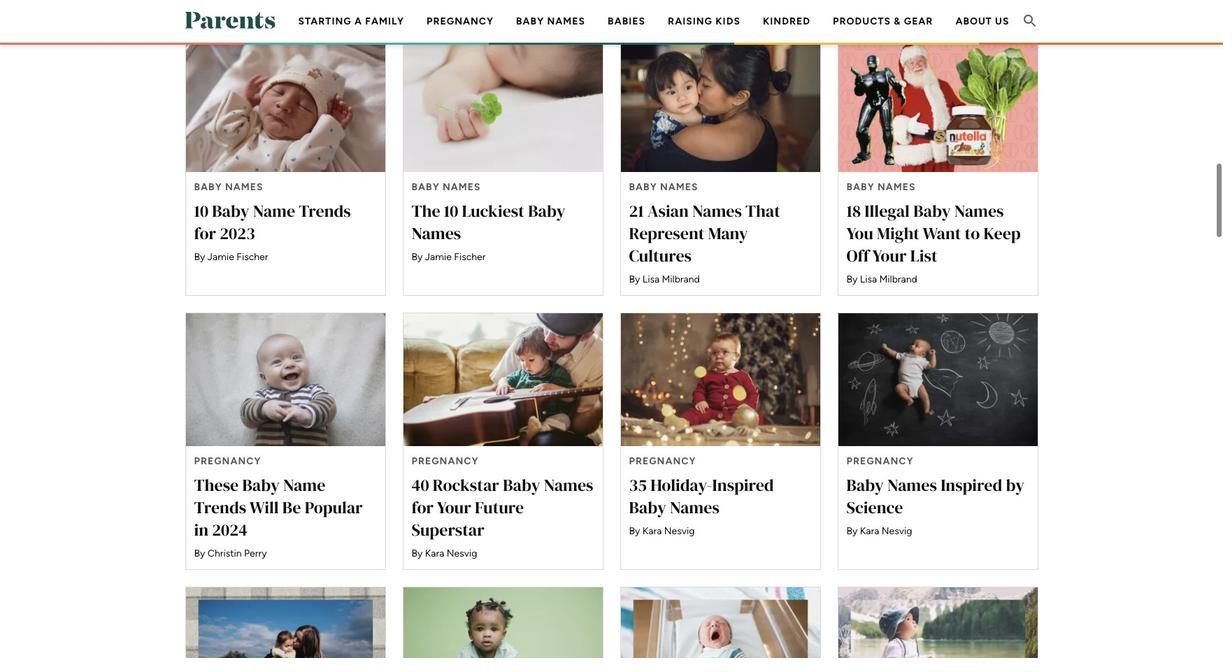 Task type: locate. For each thing, give the bounding box(es) containing it.
0 horizontal spatial inspired
[[712, 473, 774, 496]]

that
[[745, 199, 780, 222]]

superstar
[[412, 518, 485, 541]]

your
[[872, 244, 907, 267], [437, 496, 471, 519]]

1 horizontal spatial your
[[872, 244, 907, 267]]

for inside 10 baby name trends for 2023
[[194, 222, 216, 245]]

by
[[1006, 473, 1025, 496]]

baby in green shirt sitting on grass with green background image
[[403, 587, 602, 658]]

cultures
[[629, 244, 692, 267]]

2023
[[220, 222, 255, 245]]

inspired for holiday-
[[712, 473, 774, 496]]

1 vertical spatial trends
[[194, 496, 246, 519]]

trends
[[299, 199, 351, 222], [194, 496, 246, 519]]

0 vertical spatial name
[[253, 199, 295, 222]]

40 rockstar baby names for your future superstar link
[[402, 313, 603, 570]]

1 horizontal spatial inspired
[[941, 473, 1002, 496]]

inspired inside baby names inspired by science
[[941, 473, 1002, 496]]

0 horizontal spatial trends
[[194, 496, 246, 519]]

40
[[412, 473, 429, 496]]

0 horizontal spatial your
[[437, 496, 471, 519]]

baby holding a lucky four-leaf clover image
[[403, 39, 602, 172]]

the
[[412, 199, 440, 222]]

baby inside baby names inspired by science
[[847, 473, 884, 496]]

1 10 from the left
[[194, 199, 208, 222]]

names inside 40 rockstar baby names for your future superstar
[[544, 473, 593, 496]]

0 horizontal spatial 10
[[194, 199, 208, 222]]

0 vertical spatial your
[[872, 244, 907, 267]]

will
[[250, 496, 279, 519]]

name inside these baby name trends will be popular in 2024
[[283, 473, 326, 496]]

10 inside the 10 luckiest baby names
[[444, 199, 458, 222]]

raising kids
[[668, 15, 741, 27]]

list
[[910, 244, 938, 267]]

1 vertical spatial your
[[437, 496, 471, 519]]

1 horizontal spatial trends
[[299, 199, 351, 222]]

about us
[[956, 15, 1009, 27]]

name for be
[[283, 473, 326, 496]]

many
[[708, 222, 748, 245]]

10
[[194, 199, 208, 222], [444, 199, 458, 222]]

baby inside 35 holiday-inspired baby names
[[629, 496, 666, 519]]

0 vertical spatial for
[[194, 222, 216, 245]]

names
[[547, 15, 585, 27], [692, 199, 742, 222], [954, 199, 1004, 222], [412, 222, 461, 245], [544, 473, 593, 496], [888, 473, 937, 496], [670, 496, 720, 519]]

2 10 from the left
[[444, 199, 458, 222]]

for inside 40 rockstar baby names for your future superstar
[[412, 496, 434, 519]]

1 horizontal spatial for
[[412, 496, 434, 519]]

trends inside these baby name trends will be popular in 2024
[[194, 496, 246, 519]]

35
[[629, 473, 647, 496]]

be
[[282, 496, 301, 519]]

for for 10
[[194, 222, 216, 245]]

1 vertical spatial for
[[412, 496, 434, 519]]

10 right the the
[[444, 199, 458, 222]]

baby inside header navigation
[[516, 15, 544, 27]]

your right 40
[[437, 496, 471, 519]]

name inside 10 baby name trends for 2023
[[253, 199, 295, 222]]

1 inspired from the left
[[712, 473, 774, 496]]

10 left 2023 at the top of the page
[[194, 199, 208, 222]]

illegal
[[864, 199, 910, 222]]

0 vertical spatial trends
[[299, 199, 351, 222]]

the 10 luckiest baby names link
[[402, 39, 603, 296]]

kindred
[[763, 15, 811, 27]]

want
[[923, 222, 961, 245]]

asian
[[648, 199, 689, 222]]

products & gear link
[[833, 15, 933, 27]]

baby
[[516, 15, 544, 27], [212, 199, 249, 222], [528, 199, 565, 222], [913, 199, 951, 222], [242, 473, 280, 496], [503, 473, 540, 496], [847, 473, 884, 496], [629, 496, 666, 519]]

about us link
[[956, 15, 1009, 27]]

inspired
[[712, 473, 774, 496], [941, 473, 1002, 496]]

1 vertical spatial name
[[283, 473, 326, 496]]

about
[[956, 15, 992, 27]]

search image
[[1021, 12, 1038, 29]]

off
[[847, 244, 869, 267]]

21 asian names that represent many cultures
[[629, 199, 780, 267]]

10 inside 10 baby name trends for 2023
[[194, 199, 208, 222]]

baby lying on a chalk board with planets and suns drawn on image
[[838, 313, 1037, 446]]

baby names
[[516, 15, 585, 27]]

trends for these baby name trends will be popular in 2024
[[194, 496, 246, 519]]

products
[[833, 15, 891, 27]]

luckiest
[[462, 199, 524, 222]]

for
[[194, 222, 216, 245], [412, 496, 434, 519]]

name
[[253, 199, 295, 222], [283, 473, 326, 496]]

starting
[[298, 15, 352, 27]]

0 horizontal spatial for
[[194, 222, 216, 245]]

your right off in the right of the page
[[872, 244, 907, 267]]

header navigation
[[287, 0, 1021, 87]]

inspired inside 35 holiday-inspired baby names
[[712, 473, 774, 496]]

might
[[877, 222, 920, 245]]

products & gear
[[833, 15, 933, 27]]

2 inspired from the left
[[941, 473, 1002, 496]]

40 rockstar baby names for your future superstar
[[412, 473, 593, 541]]

35 holiday-inspired baby names link
[[620, 313, 821, 570]]

2024
[[212, 518, 247, 541]]

1 horizontal spatial 10
[[444, 199, 458, 222]]

baby inside these baby name trends will be popular in 2024
[[242, 473, 280, 496]]

raising
[[668, 15, 713, 27]]

newborn baby portraits at hospital image
[[186, 39, 385, 172]]

popular
[[305, 496, 363, 519]]

names inside baby names inspired by science
[[888, 473, 937, 496]]

trends inside 10 baby name trends for 2023
[[299, 199, 351, 222]]

mother and daughter in a black cabbage field image
[[186, 587, 385, 658]]



Task type: vqa. For each thing, say whether or not it's contained in the screenshot.
STAND
no



Task type: describe. For each thing, give the bounding box(es) containing it.
18
[[847, 199, 861, 222]]

18 illegal baby names you might want to keep off your list
[[847, 199, 1021, 267]]

future
[[475, 496, 524, 519]]

names inside 35 holiday-inspired baby names
[[670, 496, 720, 519]]

the 10 luckiest baby names
[[412, 199, 565, 245]]

21 asian names that represent many cultures link
[[620, 39, 821, 296]]

baby sitting up amid holiday decorations image
[[621, 313, 820, 446]]

family
[[365, 15, 404, 27]]

these baby name trends will be popular in 2024
[[194, 473, 363, 541]]

baby inside 10 baby name trends for 2023
[[212, 199, 249, 222]]

mom kissing toddler on the cheek. image
[[621, 39, 820, 172]]

10 baby name trends for 2023
[[194, 199, 351, 245]]

baby sitting with parent and holding an acoustic guitar image
[[403, 313, 602, 446]]

rockstar
[[433, 473, 499, 496]]

newborn baby yawning image
[[621, 587, 820, 658]]

baby sitting on the shore of a lake. image
[[838, 587, 1037, 658]]

names inside 18 illegal baby names you might want to keep off your list
[[954, 199, 1004, 222]]

names inside the 10 luckiest baby names
[[412, 222, 461, 245]]

portrait of laughing baby boy lying on blanket, view from above image
[[186, 313, 385, 446]]

baby names link
[[516, 15, 585, 27]]

18 illegal baby names you might want to keep off your list link
[[837, 39, 1038, 296]]

your inside 40 rockstar baby names for your future superstar
[[437, 496, 471, 519]]

these
[[194, 473, 239, 496]]

your inside 18 illegal baby names you might want to keep off your list
[[872, 244, 907, 267]]

baby names inspired by science
[[847, 473, 1025, 519]]

a
[[355, 15, 362, 27]]

names inside 21 asian names that represent many cultures
[[692, 199, 742, 222]]

names inside header navigation
[[547, 15, 585, 27]]

baby inside 18 illegal baby names you might want to keep off your list
[[913, 199, 951, 222]]

robocop, santa claus, nutella, spinach image
[[838, 39, 1037, 172]]

us
[[995, 15, 1009, 27]]

pregnancy link
[[427, 15, 494, 27]]

science
[[847, 496, 903, 519]]

35 holiday-inspired baby names
[[629, 473, 774, 519]]

for for 40
[[412, 496, 434, 519]]

in
[[194, 518, 208, 541]]

baby inside the 10 luckiest baby names
[[528, 199, 565, 222]]

10 baby name trends for 2023 link
[[185, 39, 386, 296]]

holiday-
[[651, 473, 712, 496]]

inspired for names
[[941, 473, 1002, 496]]

represent
[[629, 222, 705, 245]]

babies link
[[608, 15, 646, 27]]

&
[[894, 15, 901, 27]]

kindred link
[[763, 15, 811, 27]]

you
[[847, 222, 873, 245]]

these baby name trends will be popular in 2024 link
[[185, 313, 386, 570]]

starting a family link
[[298, 15, 404, 27]]

raising kids link
[[668, 15, 741, 27]]

babies
[[608, 15, 646, 27]]

kids
[[716, 15, 741, 27]]

starting a family
[[298, 15, 404, 27]]

21
[[629, 199, 644, 222]]

to
[[965, 222, 980, 245]]

baby names inspired by science link
[[837, 313, 1038, 570]]

gear
[[904, 15, 933, 27]]

keep
[[984, 222, 1021, 245]]

name for 2023
[[253, 199, 295, 222]]

pregnancy
[[427, 15, 494, 27]]

baby inside 40 rockstar baby names for your future superstar
[[503, 473, 540, 496]]

trends for 10 baby name trends for 2023
[[299, 199, 351, 222]]

visit parents' homepage image
[[185, 12, 275, 29]]



